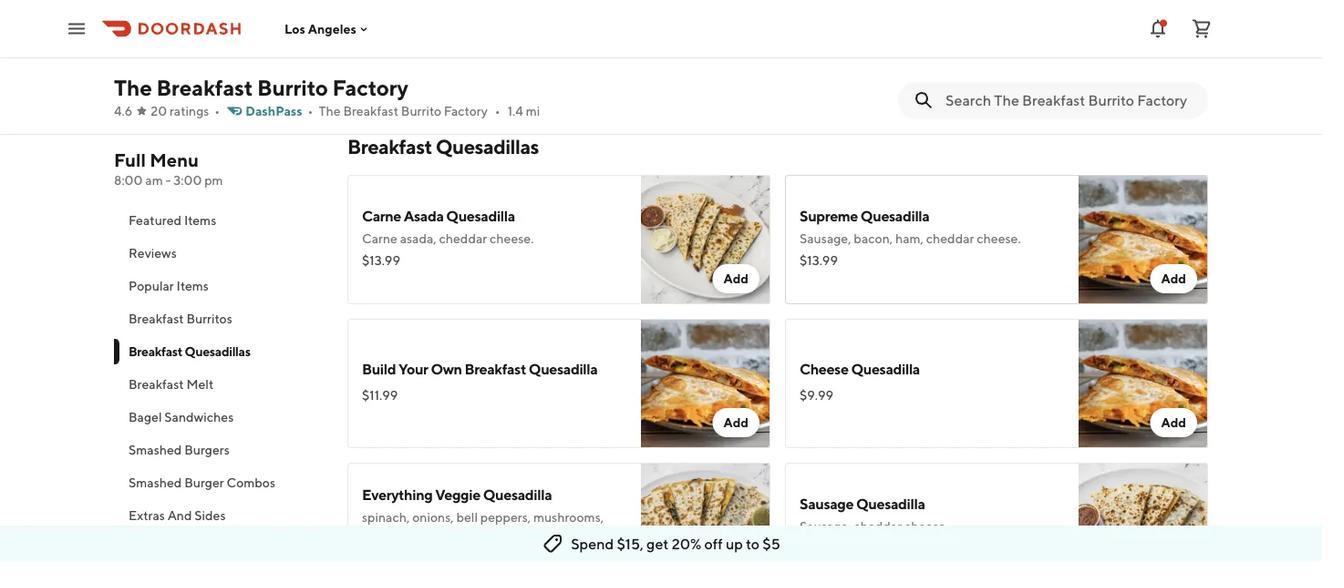 Task type: locate. For each thing, give the bounding box(es) containing it.
2 sausage, from the top
[[800, 519, 851, 534]]

popular
[[129, 279, 174, 294]]

extras and sides button
[[114, 500, 326, 533]]

angeles
[[308, 21, 356, 36]]

burrito
[[257, 74, 328, 100], [401, 104, 441, 119]]

quesadillas down '1.4'
[[436, 135, 539, 159]]

the
[[114, 74, 152, 100], [319, 104, 341, 119]]

sausage quesadilla image
[[1079, 463, 1208, 563]]

0 vertical spatial items
[[184, 213, 216, 228]]

-
[[166, 173, 171, 188]]

breakfast down the ham, at the top
[[343, 104, 399, 119]]

burritos
[[186, 311, 232, 326]]

sausage, for supreme
[[800, 231, 851, 246]]

1 $13.99 from the left
[[362, 253, 400, 268]]

0 vertical spatial sausage,
[[800, 231, 851, 246]]

bacon,
[[854, 231, 893, 246]]

• left '1.4'
[[495, 104, 500, 119]]

sausage
[[800, 496, 854, 513]]

smashed down bagel
[[129, 443, 182, 458]]

$9.99
[[800, 388, 834, 403]]

cheddar inside carne asada quesadilla carne asada, cheddar cheese. $13.99
[[439, 231, 487, 246]]

mushrooms,
[[533, 510, 604, 525]]

carne left asada
[[362, 207, 401, 225]]

the right dashpass •
[[319, 104, 341, 119]]

sausage, inside sausage quesadilla sausage, cheddar cheese. $10.99
[[800, 519, 851, 534]]

add
[[724, 271, 749, 286], [1161, 271, 1187, 286], [724, 415, 749, 430], [1161, 415, 1187, 430]]

cheese. inside sausage quesadilla sausage, cheddar cheese. $10.99
[[905, 519, 949, 534]]

1 smashed from the top
[[129, 443, 182, 458]]

cheese.
[[537, 23, 581, 38], [490, 231, 534, 246], [977, 231, 1021, 246], [905, 519, 949, 534]]

20%
[[672, 536, 702, 553]]

carne
[[362, 207, 401, 225], [362, 231, 397, 246]]

peppers,
[[480, 510, 531, 525]]

open menu image
[[66, 18, 88, 40]]

breakfast quesadillas down the breakfast burrito factory • 1.4 mi
[[347, 135, 539, 159]]

1 vertical spatial items
[[177, 279, 209, 294]]

$5
[[763, 536, 781, 553]]

breakfast down popular
[[129, 311, 184, 326]]

1 vertical spatial $11.99
[[362, 388, 398, 403]]

0 vertical spatial burrito
[[257, 74, 328, 100]]

20 ratings •
[[151, 104, 220, 119]]

1 vertical spatial smashed
[[129, 476, 182, 491]]

notification bell image
[[1147, 18, 1169, 40]]

spend
[[571, 536, 614, 553]]

cheddar
[[487, 23, 535, 38], [439, 231, 487, 246], [926, 231, 974, 246], [854, 519, 902, 534], [409, 529, 457, 544]]

$13.99 down the asada,
[[362, 253, 400, 268]]

factory for the breakfast burrito factory • 1.4 mi
[[444, 104, 488, 119]]

$15,
[[617, 536, 644, 553]]

breakfast up bagel
[[129, 377, 184, 392]]

chicken burrito image
[[1079, 0, 1208, 97]]

3 • from the left
[[495, 104, 500, 119]]

1 horizontal spatial $13.99
[[800, 253, 838, 268]]

breakfast quesadillas
[[347, 135, 539, 159], [129, 344, 250, 359]]

0 vertical spatial smashed
[[129, 443, 182, 458]]

1 horizontal spatial burrito
[[401, 104, 441, 119]]

$13.99 inside carne asada quesadilla carne asada, cheddar cheese. $13.99
[[362, 253, 400, 268]]

$11.99 down build
[[362, 388, 398, 403]]

1 horizontal spatial breakfast quesadillas
[[347, 135, 539, 159]]

add for supreme quesadilla
[[1161, 271, 1187, 286]]

build your own breakfast quesadilla image
[[641, 319, 771, 449]]

$11.99
[[362, 45, 398, 60], [362, 388, 398, 403]]

20
[[151, 104, 167, 119]]

supreme quesadilla sausage, bacon, ham, cheddar cheese. $13.99
[[800, 207, 1021, 268]]

0 horizontal spatial the
[[114, 74, 152, 100]]

sausage,
[[800, 231, 851, 246], [800, 519, 851, 534]]

smashed inside button
[[129, 476, 182, 491]]

1 sausage, from the top
[[800, 231, 851, 246]]

0 horizontal spatial factory
[[332, 74, 408, 100]]

1 vertical spatial breakfast quesadillas
[[129, 344, 250, 359]]

1 vertical spatial the
[[319, 104, 341, 119]]

cheddar inside supreme quesadilla sausage, bacon, ham, cheddar cheese. $13.99
[[926, 231, 974, 246]]

factory down the ham, at the top
[[332, 74, 408, 100]]

items for popular items
[[177, 279, 209, 294]]

cheese quesadilla image
[[1079, 319, 1208, 449]]

$13.99 for supreme quesadilla
[[800, 253, 838, 268]]

and
[[167, 508, 192, 523]]

2 $13.99 from the left
[[800, 253, 838, 268]]

factory
[[332, 74, 408, 100], [444, 104, 488, 119]]

$14.99
[[800, 54, 839, 69]]

•
[[215, 104, 220, 119], [308, 104, 313, 119], [495, 104, 500, 119]]

0 vertical spatial the
[[114, 74, 152, 100]]

carne asada quesadilla image
[[641, 175, 771, 305]]

0 vertical spatial carne
[[362, 207, 401, 225]]

1 $11.99 from the top
[[362, 45, 398, 60]]

1 vertical spatial quesadillas
[[185, 344, 250, 359]]

$13.99 inside supreme quesadilla sausage, bacon, ham, cheddar cheese. $13.99
[[800, 253, 838, 268]]

add button
[[713, 264, 760, 294], [1150, 264, 1197, 294], [713, 409, 760, 438], [1150, 409, 1197, 438]]

1 vertical spatial factory
[[444, 104, 488, 119]]

0 vertical spatial factory
[[332, 74, 408, 100]]

add for build your own breakfast quesadilla
[[724, 415, 749, 430]]

quesadilla
[[446, 207, 515, 225], [861, 207, 930, 225], [529, 361, 598, 378], [851, 361, 920, 378], [483, 487, 552, 504], [856, 496, 925, 513]]

breakfast
[[156, 74, 253, 100], [343, 104, 399, 119], [347, 135, 432, 159], [129, 311, 184, 326], [129, 344, 182, 359], [465, 361, 526, 378], [129, 377, 184, 392]]

smashed for smashed burgers
[[129, 443, 182, 458]]

burrito down tater
[[401, 104, 441, 119]]

quesadillas down breakfast burritos button
[[185, 344, 250, 359]]

1 vertical spatial carne
[[362, 231, 397, 246]]

featured items
[[129, 213, 216, 228]]

0 horizontal spatial $13.99
[[362, 253, 400, 268]]

1 vertical spatial sausage,
[[800, 519, 851, 534]]

pm
[[204, 173, 223, 188]]

1 vertical spatial burrito
[[401, 104, 441, 119]]

1 horizontal spatial •
[[308, 104, 313, 119]]

the up 4.6
[[114, 74, 152, 100]]

breakfast burritos button
[[114, 303, 326, 336]]

0 horizontal spatial burrito
[[257, 74, 328, 100]]

0 horizontal spatial •
[[215, 104, 220, 119]]

breakfast inside button
[[129, 311, 184, 326]]

4.6
[[114, 104, 133, 119]]

supreme quesadilla image
[[1079, 175, 1208, 305]]

$11.99 down the ham, at the top
[[362, 45, 398, 60]]

dashpass •
[[246, 104, 313, 119]]

quesadilla inside supreme quesadilla sausage, bacon, ham, cheddar cheese. $13.99
[[861, 207, 930, 225]]

burrito up dashpass •
[[257, 74, 328, 100]]

0 horizontal spatial breakfast quesadillas
[[129, 344, 250, 359]]

am
[[145, 173, 163, 188]]

sausage, down sausage
[[800, 519, 851, 534]]

quesadilla inside sausage quesadilla sausage, cheddar cheese. $10.99
[[856, 496, 925, 513]]

dashpass
[[246, 104, 302, 119]]

menu
[[150, 150, 199, 171]]

sausage, down supreme
[[800, 231, 851, 246]]

• right dashpass
[[308, 104, 313, 119]]

quesadilla inside carne asada quesadilla carne asada, cheddar cheese. $13.99
[[446, 207, 515, 225]]

1 horizontal spatial quesadillas
[[436, 135, 539, 159]]

eggs,
[[453, 23, 484, 38]]

smashed up the extras
[[129, 476, 182, 491]]

1 horizontal spatial the
[[319, 104, 341, 119]]

breakfast quesadillas down breakfast burritos
[[129, 344, 250, 359]]

everything veggie quesadilla spinach, onions, bell peppers, mushrooms, tomato, cheddar cheese
[[362, 487, 604, 544]]

• right ratings
[[215, 104, 220, 119]]

items
[[184, 213, 216, 228], [177, 279, 209, 294]]

1.4
[[508, 104, 523, 119]]

items up breakfast burritos
[[177, 279, 209, 294]]

combos
[[227, 476, 275, 491]]

bagel sandwiches
[[129, 410, 234, 425]]

full
[[114, 150, 146, 171]]

0 vertical spatial quesadillas
[[436, 135, 539, 159]]

cheddar inside sausage quesadilla sausage, cheddar cheese. $10.99
[[854, 519, 902, 534]]

$13.99 down supreme
[[800, 253, 838, 268]]

cheese. inside carne asada quesadilla carne asada, cheddar cheese. $13.99
[[490, 231, 534, 246]]

1 horizontal spatial factory
[[444, 104, 488, 119]]

2 smashed from the top
[[129, 476, 182, 491]]

carne left the asada,
[[362, 231, 397, 246]]

quesadillas
[[436, 135, 539, 159], [185, 344, 250, 359]]

items up the reviews button
[[184, 213, 216, 228]]

featured
[[129, 213, 182, 228]]

los
[[285, 21, 305, 36]]

2 horizontal spatial •
[[495, 104, 500, 119]]

breakfast up ratings
[[156, 74, 253, 100]]

smashed
[[129, 443, 182, 458], [129, 476, 182, 491]]

spinach,
[[362, 510, 410, 525]]

cheddar inside everything veggie quesadilla spinach, onions, bell peppers, mushrooms, tomato, cheddar cheese
[[409, 529, 457, 544]]

smashed inside button
[[129, 443, 182, 458]]

sausage, inside supreme quesadilla sausage, bacon, ham, cheddar cheese. $13.99
[[800, 231, 851, 246]]

0 vertical spatial $11.99
[[362, 45, 398, 60]]

factory left '1.4'
[[444, 104, 488, 119]]



Task type: vqa. For each thing, say whether or not it's contained in the screenshot.
Mustard
no



Task type: describe. For each thing, give the bounding box(es) containing it.
reviews button
[[114, 237, 326, 270]]

ham,
[[896, 231, 924, 246]]

cheese quesadilla
[[800, 361, 920, 378]]

cheese. inside ham, tater tots, eggs, cheddar cheese. $11.99
[[537, 23, 581, 38]]

burrito for the breakfast burrito factory • 1.4 mi
[[401, 104, 441, 119]]

8:00
[[114, 173, 143, 188]]

smashed burger combos button
[[114, 467, 326, 500]]

los angeles button
[[285, 21, 371, 36]]

spend $15, get 20% off up to $5
[[571, 536, 781, 553]]

$11.99 inside ham, tater tots, eggs, cheddar cheese. $11.99
[[362, 45, 398, 60]]

breakfast melt
[[129, 377, 214, 392]]

extras
[[129, 508, 165, 523]]

0 vertical spatial breakfast quesadillas
[[347, 135, 539, 159]]

carne asada quesadilla carne asada, cheddar cheese. $13.99
[[362, 207, 534, 268]]

everything veggie quesadilla image
[[641, 463, 771, 563]]

add button for supreme quesadilla
[[1150, 264, 1197, 294]]

add button for cheese quesadilla
[[1150, 409, 1197, 438]]

your
[[399, 361, 428, 378]]

tots,
[[425, 23, 451, 38]]

ratings
[[170, 104, 209, 119]]

quesadilla inside everything veggie quesadilla spinach, onions, bell peppers, mushrooms, tomato, cheddar cheese
[[483, 487, 552, 504]]

featured items button
[[114, 204, 326, 237]]

0 items, open order cart image
[[1191, 18, 1213, 40]]

1 carne from the top
[[362, 207, 401, 225]]

burger
[[184, 476, 224, 491]]

cheese
[[460, 529, 501, 544]]

breakfast melt button
[[114, 368, 326, 401]]

items for featured items
[[184, 213, 216, 228]]

sausage, for sausage
[[800, 519, 851, 534]]

cheese. inside supreme quesadilla sausage, bacon, ham, cheddar cheese. $13.99
[[977, 231, 1021, 246]]

supreme
[[800, 207, 858, 225]]

own
[[431, 361, 462, 378]]

add for carne asada quesadilla
[[724, 271, 749, 286]]

tomato,
[[362, 529, 407, 544]]

the breakfast burrito factory
[[114, 74, 408, 100]]

the for the breakfast burrito factory • 1.4 mi
[[319, 104, 341, 119]]

tater
[[395, 23, 423, 38]]

smashed burger combos
[[129, 476, 275, 491]]

add button for build your own breakfast quesadilla
[[713, 409, 760, 438]]

get
[[647, 536, 669, 553]]

popular items button
[[114, 270, 326, 303]]

asada
[[404, 207, 444, 225]]

2 carne from the top
[[362, 231, 397, 246]]

the for the breakfast burrito factory
[[114, 74, 152, 100]]

factory for the breakfast burrito factory
[[332, 74, 408, 100]]

ham,
[[362, 23, 393, 38]]

2 • from the left
[[308, 104, 313, 119]]

cheddar inside ham, tater tots, eggs, cheddar cheese. $11.99
[[487, 23, 535, 38]]

asada,
[[400, 231, 437, 246]]

melt
[[186, 377, 214, 392]]

breakfast down the breakfast burrito factory • 1.4 mi
[[347, 135, 432, 159]]

burrito for the breakfast burrito factory
[[257, 74, 328, 100]]

smashed for smashed burger combos
[[129, 476, 182, 491]]

cheese
[[800, 361, 849, 378]]

build
[[362, 361, 396, 378]]

2 $11.99 from the top
[[362, 388, 398, 403]]

onions,
[[412, 510, 454, 525]]

full menu 8:00 am - 3:00 pm
[[114, 150, 223, 188]]

add for cheese quesadilla
[[1161, 415, 1187, 430]]

extras and sides
[[129, 508, 226, 523]]

the breakfast burrito factory • 1.4 mi
[[319, 104, 540, 119]]

bagel
[[129, 410, 162, 425]]

mi
[[526, 104, 540, 119]]

everything
[[362, 487, 433, 504]]

bagel sandwiches button
[[114, 401, 326, 434]]

off
[[705, 536, 723, 553]]

veggie
[[435, 487, 481, 504]]

sandwiches
[[164, 410, 234, 425]]

popular items
[[129, 279, 209, 294]]

to
[[746, 536, 760, 553]]

breakfast inside button
[[129, 377, 184, 392]]

3:00
[[174, 173, 202, 188]]

sides
[[195, 508, 226, 523]]

bell
[[456, 510, 478, 525]]

1 • from the left
[[215, 104, 220, 119]]

smashed burgers button
[[114, 434, 326, 467]]

breakfast up breakfast melt
[[129, 344, 182, 359]]

build your own breakfast quesadilla
[[362, 361, 598, 378]]

$10.99
[[800, 541, 840, 556]]

breakfast right own
[[465, 361, 526, 378]]

smashed burgers
[[129, 443, 230, 458]]

$13.99 for carne asada quesadilla
[[362, 253, 400, 268]]

Item Search search field
[[946, 90, 1194, 110]]

add button for carne asada quesadilla
[[713, 264, 760, 294]]

burgers
[[184, 443, 230, 458]]

los angeles
[[285, 21, 356, 36]]

sausage quesadilla sausage, cheddar cheese. $10.99
[[800, 496, 949, 556]]

breakfast burritos
[[129, 311, 232, 326]]

ham burrito image
[[641, 0, 771, 97]]

reviews
[[129, 246, 177, 261]]

0 horizontal spatial quesadillas
[[185, 344, 250, 359]]

up
[[726, 536, 743, 553]]

ham, tater tots, eggs, cheddar cheese. $11.99
[[362, 23, 581, 60]]



